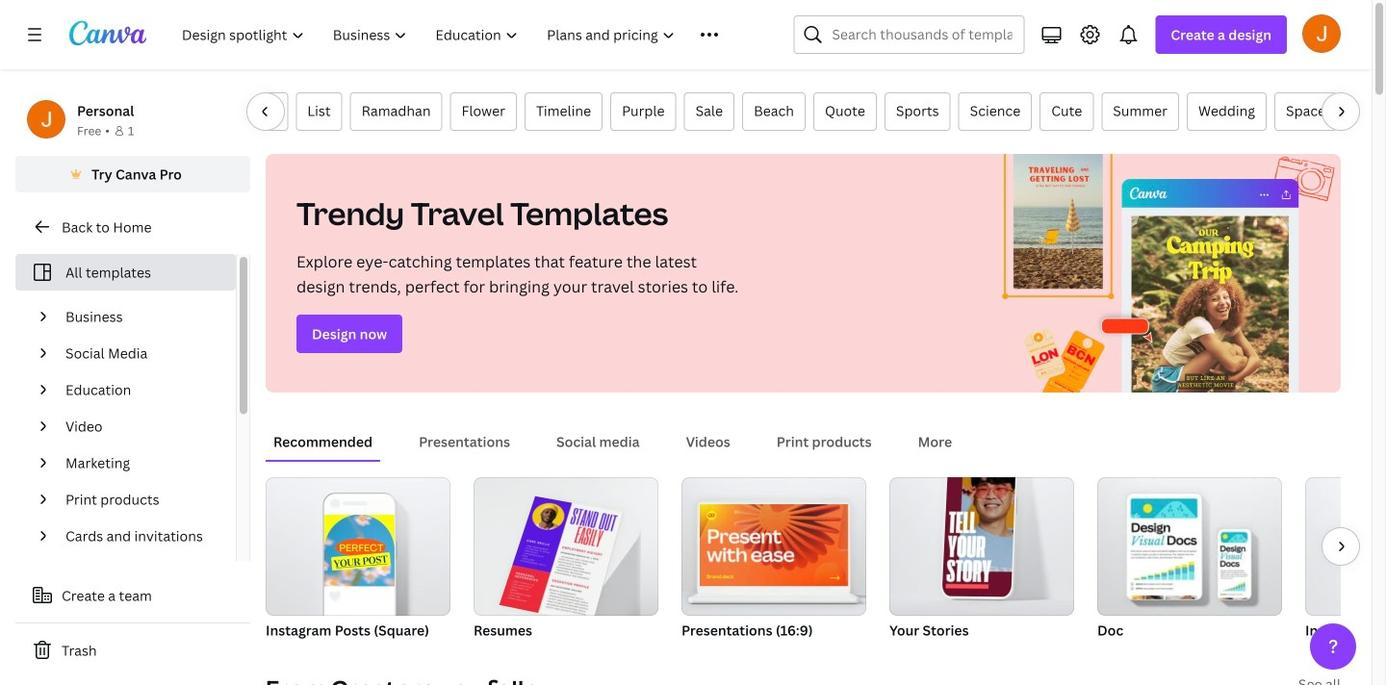 Task type: locate. For each thing, give the bounding box(es) containing it.
instagram post (square) image
[[266, 477, 451, 616], [324, 515, 395, 587]]

presentation (16:9) image
[[682, 477, 866, 616], [700, 504, 848, 586]]

top level navigation element
[[169, 15, 747, 54], [169, 15, 747, 54]]

your story image
[[942, 466, 1016, 597], [889, 477, 1074, 616]]

instagram story image
[[1305, 477, 1386, 616]]

doc image
[[1097, 477, 1282, 616], [1097, 477, 1282, 616]]

None search field
[[794, 15, 1025, 54]]

resume image
[[474, 477, 658, 616], [499, 496, 623, 624]]



Task type: describe. For each thing, give the bounding box(es) containing it.
trendy travel templates image
[[983, 154, 1341, 393]]

jeremy miller image
[[1302, 14, 1341, 53]]

Search search field
[[832, 16, 1012, 53]]



Task type: vqa. For each thing, say whether or not it's contained in the screenshot.
FACEBOOK POST (LANDSCAPE) image
no



